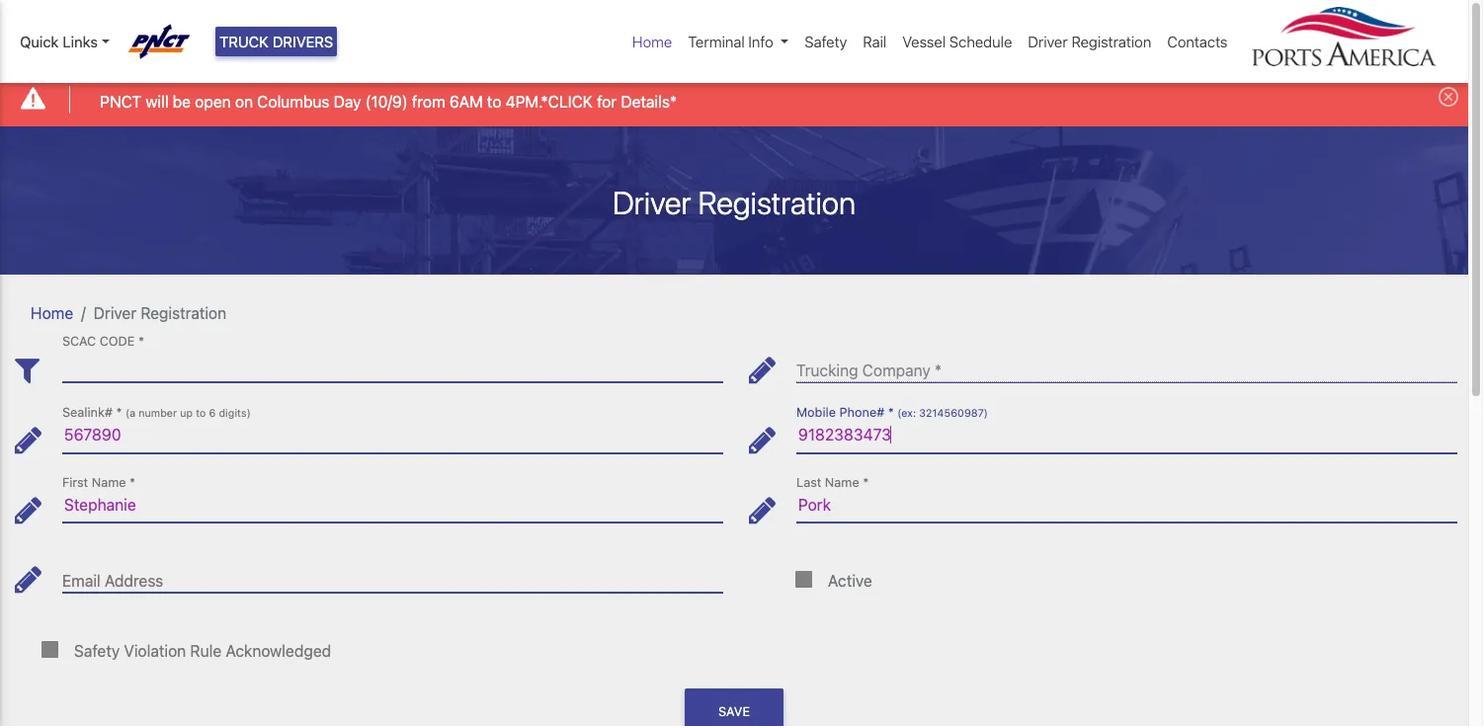 Task type: locate. For each thing, give the bounding box(es) containing it.
save button
[[685, 689, 784, 726]]

name
[[92, 475, 126, 490], [825, 475, 860, 490]]

drivers
[[273, 33, 333, 50]]

safety left rail
[[805, 33, 847, 50]]

mobile
[[797, 405, 836, 420]]

trucking company *
[[797, 362, 942, 380]]

None text field
[[62, 417, 723, 453], [797, 417, 1458, 453], [62, 417, 723, 453], [797, 417, 1458, 453]]

0 vertical spatial to
[[487, 92, 502, 110]]

name right last
[[825, 475, 860, 490]]

mobile phone# * (ex: 3214560987)
[[797, 405, 988, 420]]

1 horizontal spatial home link
[[625, 23, 680, 61]]

0 horizontal spatial registration
[[141, 304, 227, 322]]

0 horizontal spatial to
[[196, 407, 206, 419]]

on
[[235, 92, 253, 110]]

sealink# * (a number up to 6 digits)
[[62, 405, 251, 420]]

registration inside driver registration link
[[1072, 33, 1152, 50]]

1 horizontal spatial driver registration
[[613, 183, 856, 221]]

1 vertical spatial driver
[[613, 183, 691, 221]]

home link
[[625, 23, 680, 61], [31, 304, 73, 322]]

home link up details*
[[625, 23, 680, 61]]

4pm.*click
[[506, 92, 593, 110]]

code
[[100, 335, 135, 349]]

1 vertical spatial home link
[[31, 304, 73, 322]]

0 horizontal spatial home link
[[31, 304, 73, 322]]

0 horizontal spatial home
[[31, 304, 73, 322]]

2 name from the left
[[825, 475, 860, 490]]

2 horizontal spatial driver registration
[[1028, 33, 1152, 50]]

terminal info link
[[680, 23, 797, 61]]

0 vertical spatial safety
[[805, 33, 847, 50]]

1 vertical spatial safety
[[74, 642, 120, 660]]

vessel schedule link
[[895, 23, 1020, 61]]

details*
[[621, 92, 677, 110]]

first name *
[[62, 475, 135, 490]]

home up details*
[[632, 33, 672, 50]]

1 horizontal spatial name
[[825, 475, 860, 490]]

(a
[[125, 407, 135, 419]]

violation
[[124, 642, 186, 660]]

pnct will be open on columbus day (10/9) from 6am to 4pm.*click for details* link
[[100, 90, 677, 113]]

* right code
[[138, 335, 144, 349]]

1 vertical spatial to
[[196, 407, 206, 419]]

2 horizontal spatial driver
[[1028, 33, 1068, 50]]

* right last
[[863, 475, 869, 490]]

pnct
[[100, 92, 142, 110]]

scac code *
[[62, 335, 144, 349]]

safety for safety violation rule acknowledged
[[74, 642, 120, 660]]

0 vertical spatial home
[[632, 33, 672, 50]]

quick links link
[[20, 31, 109, 53]]

company
[[863, 362, 931, 380]]

to right 6am
[[487, 92, 502, 110]]

safety inside "safety" link
[[805, 33, 847, 50]]

name right "first"
[[92, 475, 126, 490]]

will
[[146, 92, 169, 110]]

safety left violation
[[74, 642, 120, 660]]

2 vertical spatial driver
[[94, 304, 136, 322]]

name for first
[[92, 475, 126, 490]]

0 horizontal spatial driver registration
[[94, 304, 227, 322]]

quick links
[[20, 33, 98, 50]]

close image
[[1439, 87, 1459, 107]]

to
[[487, 92, 502, 110], [196, 407, 206, 419]]

* right "first"
[[130, 475, 135, 490]]

1 horizontal spatial to
[[487, 92, 502, 110]]

1 horizontal spatial registration
[[698, 183, 856, 221]]

1 vertical spatial driver registration
[[613, 183, 856, 221]]

0 horizontal spatial safety
[[74, 642, 120, 660]]

2 vertical spatial registration
[[141, 304, 227, 322]]

to left 6
[[196, 407, 206, 419]]

0 vertical spatial registration
[[1072, 33, 1152, 50]]

* for mobile phone# * (ex: 3214560987)
[[888, 405, 894, 420]]

*
[[138, 335, 144, 349], [935, 362, 942, 380], [116, 405, 122, 420], [888, 405, 894, 420], [130, 475, 135, 490], [863, 475, 869, 490]]

* left (ex:
[[888, 405, 894, 420]]

day
[[334, 92, 361, 110]]

quick
[[20, 33, 59, 50]]

driver registration
[[1028, 33, 1152, 50], [613, 183, 856, 221], [94, 304, 227, 322]]

active
[[828, 572, 872, 590]]

1 horizontal spatial safety
[[805, 33, 847, 50]]

home up scac
[[31, 304, 73, 322]]

Trucking Company * text field
[[797, 346, 1458, 383]]

(10/9)
[[365, 92, 408, 110]]

0 vertical spatial home link
[[625, 23, 680, 61]]

0 horizontal spatial name
[[92, 475, 126, 490]]

safety
[[805, 33, 847, 50], [74, 642, 120, 660]]

last name *
[[797, 475, 869, 490]]

0 vertical spatial driver
[[1028, 33, 1068, 50]]

trucking
[[797, 362, 858, 380]]

driver registration link
[[1020, 23, 1160, 61]]

* right company
[[935, 362, 942, 380]]

* for trucking company *
[[935, 362, 942, 380]]

2 vertical spatial driver registration
[[94, 304, 227, 322]]

truck
[[219, 33, 269, 50]]

home link up scac
[[31, 304, 73, 322]]

driver
[[1028, 33, 1068, 50], [613, 183, 691, 221], [94, 304, 136, 322]]

2 horizontal spatial registration
[[1072, 33, 1152, 50]]

email
[[62, 572, 101, 590]]

registration
[[1072, 33, 1152, 50], [698, 183, 856, 221], [141, 304, 227, 322]]

1 name from the left
[[92, 475, 126, 490]]

truck drivers
[[219, 33, 333, 50]]

6
[[209, 407, 216, 419]]

home
[[632, 33, 672, 50], [31, 304, 73, 322]]

0 vertical spatial driver registration
[[1028, 33, 1152, 50]]

0 horizontal spatial driver
[[94, 304, 136, 322]]



Task type: vqa. For each thing, say whether or not it's contained in the screenshot.
the skilled
no



Task type: describe. For each thing, give the bounding box(es) containing it.
to inside 'alert'
[[487, 92, 502, 110]]

1 horizontal spatial driver
[[613, 183, 691, 221]]

for
[[597, 92, 617, 110]]

acknowledged
[[226, 642, 331, 660]]

truck drivers link
[[215, 27, 337, 57]]

* for last name *
[[863, 475, 869, 490]]

schedule
[[950, 33, 1012, 50]]

phone#
[[840, 405, 885, 420]]

email address
[[62, 572, 163, 590]]

pnct will be open on columbus day (10/9) from 6am to 4pm.*click for details* alert
[[0, 73, 1469, 126]]

vessel schedule
[[903, 33, 1012, 50]]

links
[[63, 33, 98, 50]]

up
[[180, 407, 193, 419]]

* for first name *
[[130, 475, 135, 490]]

contacts
[[1168, 33, 1228, 50]]

to inside sealink# * (a number up to 6 digits)
[[196, 407, 206, 419]]

safety for safety
[[805, 33, 847, 50]]

name for last
[[825, 475, 860, 490]]

rail
[[863, 33, 887, 50]]

columbus
[[257, 92, 330, 110]]

digits)
[[219, 407, 251, 419]]

first
[[62, 475, 88, 490]]

1 horizontal spatial home
[[632, 33, 672, 50]]

terminal
[[688, 33, 745, 50]]

last
[[797, 475, 822, 490]]

be
[[173, 92, 191, 110]]

scac
[[62, 335, 96, 349]]

Email Address text field
[[62, 557, 723, 593]]

open
[[195, 92, 231, 110]]

6am
[[450, 92, 483, 110]]

sealink#
[[62, 405, 113, 420]]

safety violation rule acknowledged
[[74, 642, 331, 660]]

SCAC CODE * search field
[[62, 346, 723, 383]]

from
[[412, 92, 445, 110]]

save
[[719, 704, 750, 719]]

rail link
[[855, 23, 895, 61]]

contacts link
[[1160, 23, 1236, 61]]

First Name * text field
[[62, 487, 723, 523]]

terminal info
[[688, 33, 774, 50]]

number
[[139, 407, 177, 419]]

address
[[105, 572, 163, 590]]

pnct will be open on columbus day (10/9) from 6am to 4pm.*click for details*
[[100, 92, 677, 110]]

1 vertical spatial home
[[31, 304, 73, 322]]

info
[[749, 33, 774, 50]]

* left (a
[[116, 405, 122, 420]]

safety link
[[797, 23, 855, 61]]

* for scac code *
[[138, 335, 144, 349]]

3214560987)
[[919, 407, 988, 419]]

rule
[[190, 642, 222, 660]]

Last Name * text field
[[797, 487, 1458, 523]]

1 vertical spatial registration
[[698, 183, 856, 221]]

vessel
[[903, 33, 946, 50]]

(ex:
[[898, 407, 916, 419]]



